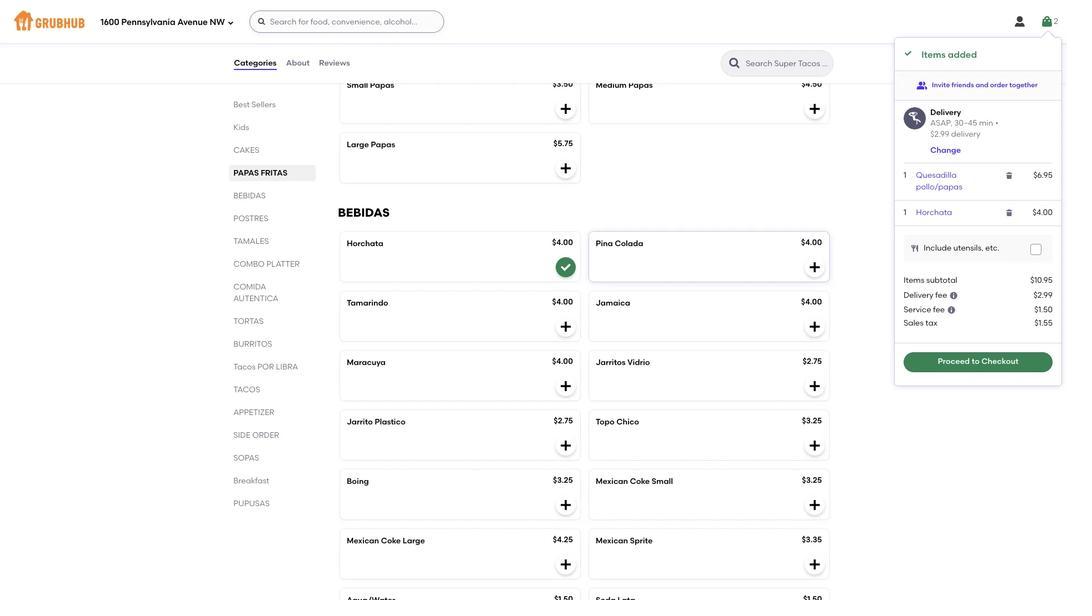 Task type: locate. For each thing, give the bounding box(es) containing it.
papas for large papas
[[371, 140, 395, 150]]

$2.99 up $1.50
[[1034, 290, 1053, 300]]

papas
[[370, 81, 394, 90], [629, 81, 653, 90], [371, 140, 395, 150]]

pina colada
[[596, 239, 643, 249]]

tamales tab
[[233, 236, 311, 247]]

bebidas tab
[[233, 190, 311, 202]]

medium papas
[[596, 81, 653, 90]]

coke
[[630, 477, 650, 487], [381, 537, 401, 546]]

$3.25 for coke
[[802, 476, 822, 485]]

0 horizontal spatial coke
[[381, 537, 401, 546]]

$4.00
[[1033, 208, 1053, 217], [552, 238, 573, 248], [801, 238, 822, 248], [552, 298, 573, 307], [801, 298, 822, 307], [552, 357, 573, 366]]

1 1 from the top
[[904, 171, 907, 180]]

$4.00 for jamaica
[[801, 298, 822, 307]]

1600
[[101, 17, 119, 27]]

appetizer tab
[[233, 407, 311, 419]]

papas for small papas
[[370, 81, 394, 90]]

30–45
[[954, 118, 977, 128]]

svg image
[[1013, 15, 1027, 28], [257, 17, 266, 26], [227, 19, 234, 26], [559, 102, 573, 116], [559, 162, 573, 175], [910, 244, 919, 253], [559, 261, 573, 274], [808, 261, 822, 274], [947, 306, 956, 315], [559, 320, 573, 334], [808, 320, 822, 334], [559, 380, 573, 393], [559, 439, 573, 453], [808, 439, 822, 453], [559, 558, 573, 572], [808, 558, 822, 572]]

1 horizontal spatial horchata
[[916, 208, 952, 217]]

jarrito
[[347, 418, 373, 427]]

0 vertical spatial 1
[[904, 171, 907, 180]]

breakfast
[[233, 476, 269, 486]]

items up delivery fee
[[904, 276, 925, 285]]

1 vertical spatial fritas
[[261, 168, 287, 178]]

fritas up bebidas tab
[[261, 168, 287, 178]]

1 left the quesadilla
[[904, 171, 907, 180]]

1 vertical spatial delivery
[[904, 290, 934, 300]]

•
[[995, 118, 999, 128]]

order
[[252, 431, 279, 440]]

items for items added
[[922, 49, 946, 60]]

search icon image
[[728, 57, 741, 70]]

side order tab
[[233, 430, 311, 441]]

$4.00 for horchata
[[552, 238, 573, 248]]

about button
[[286, 43, 310, 83]]

1 vertical spatial papas fritas
[[233, 168, 287, 178]]

papas up small papas
[[338, 47, 378, 61]]

small
[[347, 81, 368, 90], [652, 477, 673, 487]]

utensils,
[[953, 244, 984, 253]]

horchata
[[916, 208, 952, 217], [347, 239, 383, 249]]

together
[[1010, 81, 1038, 89]]

platter
[[266, 260, 300, 269]]

fee
[[935, 290, 947, 300], [933, 305, 945, 315]]

tacos
[[233, 385, 260, 395]]

delivery for asap,
[[930, 108, 961, 117]]

large
[[347, 140, 369, 150], [403, 537, 425, 546]]

papas fritas inside tab
[[233, 168, 287, 178]]

1 horizontal spatial coke
[[630, 477, 650, 487]]

pupusas tab
[[233, 498, 311, 510]]

horchata inside items added tooltip
[[916, 208, 952, 217]]

0 vertical spatial items
[[922, 49, 946, 60]]

mexican
[[596, 477, 628, 487], [347, 537, 379, 546], [596, 537, 628, 546]]

papas fritas up bebidas tab
[[233, 168, 287, 178]]

topo chico
[[596, 418, 639, 427]]

main navigation navigation
[[0, 0, 1067, 43]]

about
[[286, 58, 310, 68]]

2
[[1054, 17, 1058, 26]]

1 horizontal spatial bebidas
[[338, 206, 390, 220]]

1 vertical spatial fee
[[933, 305, 945, 315]]

1 vertical spatial papas
[[233, 168, 259, 178]]

0 horizontal spatial bebidas
[[233, 191, 266, 201]]

1 vertical spatial large
[[403, 537, 425, 546]]

combo
[[233, 260, 265, 269]]

burritos tab
[[233, 338, 311, 350]]

change button
[[930, 145, 961, 156]]

fee down subtotal
[[935, 290, 947, 300]]

delivery asap, 30–45 min • $2.99 delivery
[[930, 108, 999, 139]]

0 horizontal spatial small
[[347, 81, 368, 90]]

nw
[[210, 17, 225, 27]]

$3.50
[[553, 80, 573, 89]]

fritas up small papas
[[380, 47, 422, 61]]

$3.25 for chico
[[802, 417, 822, 426]]

0 horizontal spatial horchata
[[347, 239, 383, 249]]

tacos por libra tab
[[233, 361, 311, 373]]

combo platter tab
[[233, 258, 311, 270]]

proceed
[[938, 357, 970, 366]]

0 vertical spatial $2.75
[[803, 357, 822, 366]]

avenue
[[177, 17, 208, 27]]

breakfast tab
[[233, 475, 311, 487]]

0 horizontal spatial papas fritas
[[233, 168, 287, 178]]

items
[[922, 49, 946, 60], [904, 276, 925, 285]]

side order
[[233, 431, 279, 440]]

delivery up asap,
[[930, 108, 961, 117]]

0 horizontal spatial papas
[[233, 168, 259, 178]]

tortas tab
[[233, 316, 311, 327]]

$2.75 for jarrito plastico
[[554, 417, 573, 426]]

bebidas
[[233, 191, 266, 201], [338, 206, 390, 220]]

0 vertical spatial horchata
[[916, 208, 952, 217]]

$3.25
[[802, 417, 822, 426], [553, 476, 573, 485], [802, 476, 822, 485]]

1 horizontal spatial papas
[[338, 47, 378, 61]]

$1.55
[[1035, 319, 1053, 328]]

fritas inside tab
[[261, 168, 287, 178]]

0 vertical spatial fee
[[935, 290, 947, 300]]

mexican for mexican coke small
[[596, 477, 628, 487]]

Search for food, convenience, alcohol... search field
[[249, 11, 444, 33]]

papas fritas up small papas
[[338, 47, 422, 61]]

large papas
[[347, 140, 395, 150]]

fritas
[[380, 47, 422, 61], [261, 168, 287, 178]]

Search Super Tacos and Bakery search field
[[745, 58, 830, 69]]

1 vertical spatial coke
[[381, 537, 401, 546]]

1 vertical spatial small
[[652, 477, 673, 487]]

0 vertical spatial large
[[347, 140, 369, 150]]

fee up tax
[[933, 305, 945, 315]]

0 vertical spatial $2.99
[[930, 130, 949, 139]]

0 horizontal spatial fritas
[[261, 168, 287, 178]]

1 vertical spatial $2.99
[[1034, 290, 1053, 300]]

invite friends and order together
[[932, 81, 1038, 89]]

reviews
[[319, 58, 350, 68]]

items left added
[[922, 49, 946, 60]]

change
[[930, 146, 961, 155]]

delivery
[[930, 108, 961, 117], [904, 290, 934, 300]]

proceed to checkout
[[938, 357, 1019, 366]]

reviews button
[[319, 43, 351, 83]]

fee for service fee
[[933, 305, 945, 315]]

1 horizontal spatial small
[[652, 477, 673, 487]]

tacos
[[233, 362, 256, 372]]

delivery inside delivery asap, 30–45 min • $2.99 delivery
[[930, 108, 961, 117]]

quesadilla
[[916, 171, 957, 180]]

kids
[[233, 123, 249, 132]]

0 horizontal spatial $2.99
[[930, 130, 949, 139]]

$2.99 inside delivery asap, 30–45 min • $2.99 delivery
[[930, 130, 949, 139]]

svg image
[[1041, 15, 1054, 28], [904, 49, 913, 58], [808, 102, 822, 116], [1005, 171, 1014, 180], [1005, 208, 1014, 217], [1033, 246, 1039, 253], [949, 291, 958, 300], [808, 380, 822, 393], [559, 499, 573, 512], [808, 499, 822, 512]]

cakes tab
[[233, 145, 311, 156]]

1 vertical spatial $2.75
[[554, 417, 573, 426]]

burritos
[[233, 340, 272, 349]]

$4.00 for tamarindo
[[552, 298, 573, 307]]

0 vertical spatial delivery
[[930, 108, 961, 117]]

comida autentica tab
[[233, 281, 311, 305]]

horchata link
[[916, 208, 952, 217]]

papas down cakes at the left of the page
[[233, 168, 259, 178]]

1
[[904, 171, 907, 180], [904, 208, 907, 217]]

0 vertical spatial fritas
[[380, 47, 422, 61]]

mexican for mexican sprite
[[596, 537, 628, 546]]

maracuya
[[347, 358, 386, 368]]

0 vertical spatial coke
[[630, 477, 650, 487]]

1 for quesadilla pollo/papas
[[904, 171, 907, 180]]

1 vertical spatial 1
[[904, 208, 907, 217]]

invite
[[932, 81, 950, 89]]

2 1 from the top
[[904, 208, 907, 217]]

por
[[257, 362, 274, 372]]

1 horizontal spatial $2.75
[[803, 357, 822, 366]]

0 vertical spatial papas fritas
[[338, 47, 422, 61]]

include
[[924, 244, 952, 253]]

0 horizontal spatial $2.75
[[554, 417, 573, 426]]

delivery up service
[[904, 290, 934, 300]]

pupusas
[[233, 499, 270, 509]]

1 vertical spatial items
[[904, 276, 925, 285]]

$2.99 down asap,
[[930, 130, 949, 139]]

coke for small
[[630, 477, 650, 487]]

delivery fee
[[904, 290, 947, 300]]

1 left horchata link
[[904, 208, 907, 217]]

quesadilla pollo/papas
[[916, 171, 963, 192]]

medium
[[596, 81, 627, 90]]

0 vertical spatial bebidas
[[233, 191, 266, 201]]



Task type: describe. For each thing, give the bounding box(es) containing it.
sellers
[[252, 100, 276, 109]]

include utensils, etc.
[[924, 244, 1000, 253]]

items added tooltip
[[895, 31, 1062, 385]]

2 button
[[1041, 12, 1058, 32]]

pollo/papas
[[916, 182, 963, 192]]

delivery for fee
[[904, 290, 934, 300]]

$2.75 for jarritos vidrio
[[803, 357, 822, 366]]

and
[[976, 81, 989, 89]]

$1.50
[[1035, 305, 1053, 315]]

libra
[[276, 362, 298, 372]]

people icon image
[[916, 80, 928, 91]]

$6.95
[[1034, 171, 1053, 180]]

min
[[979, 118, 993, 128]]

plastico
[[375, 418, 406, 427]]

1 vertical spatial bebidas
[[338, 206, 390, 220]]

delivery icon image
[[904, 107, 926, 129]]

categories
[[234, 58, 277, 68]]

added
[[948, 49, 977, 60]]

mexican for mexican coke large
[[347, 537, 379, 546]]

fee for delivery fee
[[935, 290, 947, 300]]

mexican sprite
[[596, 537, 653, 546]]

papas for medium papas
[[629, 81, 653, 90]]

etc.
[[985, 244, 1000, 253]]

comida autentica
[[233, 282, 278, 303]]

postres
[[233, 214, 268, 223]]

best sellers
[[233, 100, 276, 109]]

$5.75
[[554, 139, 573, 149]]

1 horizontal spatial large
[[403, 537, 425, 546]]

service
[[904, 305, 931, 315]]

1 vertical spatial horchata
[[347, 239, 383, 249]]

1 horizontal spatial papas fritas
[[338, 47, 422, 61]]

best sellers tab
[[233, 99, 311, 111]]

$10.95
[[1031, 276, 1053, 285]]

0 horizontal spatial large
[[347, 140, 369, 150]]

items subtotal
[[904, 276, 958, 285]]

delivery
[[951, 130, 981, 139]]

sales tax
[[904, 319, 938, 328]]

sales
[[904, 319, 924, 328]]

$4.00 for maracuya
[[552, 357, 573, 366]]

jarritos
[[596, 358, 626, 368]]

1 horizontal spatial $2.99
[[1034, 290, 1053, 300]]

$4.00 for pina colada
[[801, 238, 822, 248]]

colada
[[615, 239, 643, 249]]

sopas
[[233, 454, 259, 463]]

to
[[972, 357, 980, 366]]

checkout
[[982, 357, 1019, 366]]

combo platter
[[233, 260, 300, 269]]

chico
[[616, 418, 639, 427]]

sopas tab
[[233, 452, 311, 464]]

jamaica
[[596, 299, 630, 308]]

jarrito plastico
[[347, 418, 406, 427]]

asap,
[[930, 118, 953, 128]]

$4.25
[[553, 535, 573, 545]]

best
[[233, 100, 250, 109]]

autentica
[[233, 294, 278, 303]]

topo
[[596, 418, 615, 427]]

1600 pennsylvania avenue nw
[[101, 17, 225, 27]]

papas inside tab
[[233, 168, 259, 178]]

jarritos vidrio
[[596, 358, 650, 368]]

order
[[990, 81, 1008, 89]]

appetizer
[[233, 408, 274, 417]]

items added
[[922, 49, 977, 60]]

subtotal
[[926, 276, 958, 285]]

tacos tab
[[233, 384, 311, 396]]

service fee
[[904, 305, 945, 315]]

mexican coke large
[[347, 537, 425, 546]]

pina
[[596, 239, 613, 249]]

comida
[[233, 282, 266, 292]]

invite friends and order together button
[[916, 75, 1038, 95]]

items for items subtotal
[[904, 276, 925, 285]]

0 vertical spatial small
[[347, 81, 368, 90]]

small papas
[[347, 81, 394, 90]]

proceed to checkout button
[[904, 352, 1053, 372]]

tax
[[926, 319, 938, 328]]

tortas
[[233, 317, 264, 326]]

coke for large
[[381, 537, 401, 546]]

tamarindo
[[347, 299, 388, 308]]

papas fritas tab
[[233, 167, 311, 179]]

1 horizontal spatial fritas
[[380, 47, 422, 61]]

vidrio
[[627, 358, 650, 368]]

1 for horchata
[[904, 208, 907, 217]]

quesadilla pollo/papas link
[[916, 171, 963, 192]]

$3.35
[[802, 535, 822, 545]]

0 vertical spatial papas
[[338, 47, 378, 61]]

bebidas inside tab
[[233, 191, 266, 201]]

kids tab
[[233, 122, 311, 133]]

side
[[233, 431, 250, 440]]

friends
[[952, 81, 974, 89]]

sprite
[[630, 537, 653, 546]]

cakes
[[233, 146, 259, 155]]

$4.00 inside items added tooltip
[[1033, 208, 1053, 217]]

svg image inside 2 "button"
[[1041, 15, 1054, 28]]

tamales
[[233, 237, 269, 246]]

postres tab
[[233, 213, 311, 225]]

mexican coke small
[[596, 477, 673, 487]]

tacos por libra
[[233, 362, 298, 372]]

$4.50
[[801, 80, 822, 89]]



Task type: vqa. For each thing, say whether or not it's contained in the screenshot.
the topmost $2.75
yes



